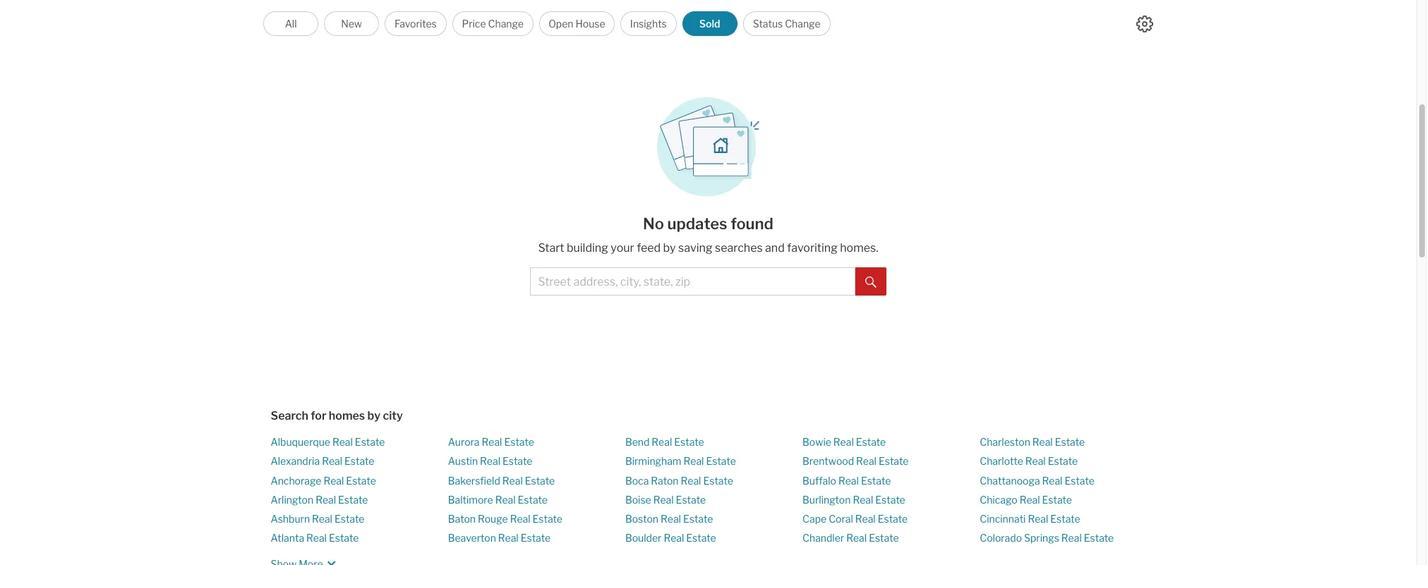 Task type: describe. For each thing, give the bounding box(es) containing it.
buffalo
[[803, 475, 836, 487]]

submit search image
[[865, 277, 876, 288]]

favorites
[[395, 18, 437, 30]]

real for anchorage real estate
[[324, 475, 344, 487]]

estate for birmingham real estate
[[706, 455, 736, 467]]

real for albuquerque real estate
[[332, 436, 353, 448]]

austin real estate link
[[448, 455, 533, 467]]

brentwood
[[803, 455, 854, 467]]

saving
[[678, 241, 713, 255]]

estate for aurora real estate
[[504, 436, 534, 448]]

real for charlotte real estate
[[1026, 455, 1046, 467]]

bowie real estate link
[[803, 436, 886, 448]]

chandler real estate link
[[803, 532, 899, 544]]

cincinnati real estate
[[980, 513, 1081, 525]]

chicago
[[980, 494, 1018, 506]]

aurora
[[448, 436, 480, 448]]

0 horizontal spatial by
[[367, 409, 381, 423]]

austin real estate
[[448, 455, 533, 467]]

real for alexandria real estate
[[322, 455, 342, 467]]

anchorage real estate
[[271, 475, 376, 487]]

change for price change
[[488, 18, 524, 30]]

real for austin real estate
[[480, 455, 500, 467]]

real for arlington real estate
[[316, 494, 336, 506]]

birmingham
[[625, 455, 682, 467]]

chicago real estate link
[[980, 494, 1072, 506]]

buffalo real estate link
[[803, 475, 891, 487]]

baton rouge real estate
[[448, 513, 563, 525]]

feed
[[637, 241, 661, 255]]

0 vertical spatial by
[[663, 241, 676, 255]]

estate for charlotte real estate
[[1048, 455, 1078, 467]]

estate for ashburn real estate
[[335, 513, 365, 525]]

arlington
[[271, 494, 314, 506]]

estate for boston real estate
[[683, 513, 713, 525]]

start
[[538, 241, 564, 255]]

beaverton
[[448, 532, 496, 544]]

estate for brentwood real estate
[[879, 455, 909, 467]]

cape coral real estate
[[803, 513, 908, 525]]

alexandria real estate link
[[271, 455, 374, 467]]

no
[[643, 215, 664, 233]]

estate for bend real estate
[[674, 436, 704, 448]]

estate for cincinnati real estate
[[1051, 513, 1081, 525]]

charlotte real estate
[[980, 455, 1078, 467]]

real for bowie real estate
[[834, 436, 854, 448]]

cincinnati real estate link
[[980, 513, 1081, 525]]

coral
[[829, 513, 853, 525]]

estate for boise real estate
[[676, 494, 706, 506]]

buffalo real estate
[[803, 475, 891, 487]]

your
[[611, 241, 634, 255]]

estate for albuquerque real estate
[[355, 436, 385, 448]]

charleston real estate link
[[980, 436, 1085, 448]]

Street address, city, state, zip search field
[[530, 268, 855, 296]]

boca
[[625, 475, 649, 487]]

no updates found
[[643, 215, 774, 233]]

alexandria real estate
[[271, 455, 374, 467]]

alexandria
[[271, 455, 320, 467]]

real for charleston real estate
[[1033, 436, 1053, 448]]

chattanooga
[[980, 475, 1040, 487]]

chandler real estate
[[803, 532, 899, 544]]

real for bakersfield real estate
[[502, 475, 523, 487]]

real for ashburn real estate
[[312, 513, 332, 525]]

estate for bakersfield real estate
[[525, 475, 555, 487]]

status
[[753, 18, 783, 30]]

estate for alexandria real estate
[[345, 455, 374, 467]]

albuquerque real estate link
[[271, 436, 385, 448]]

building
[[567, 241, 608, 255]]

aurora real estate
[[448, 436, 534, 448]]

burlington
[[803, 494, 851, 506]]

real for bend real estate
[[652, 436, 672, 448]]

sold
[[699, 18, 720, 30]]

charlotte
[[980, 455, 1023, 467]]

chattanooga real estate link
[[980, 475, 1095, 487]]

estate for beaverton real estate
[[521, 532, 551, 544]]

chattanooga real estate
[[980, 475, 1095, 487]]

bakersfield real estate
[[448, 475, 555, 487]]

estate down birmingham real estate
[[703, 475, 733, 487]]

estate for charleston real estate
[[1055, 436, 1085, 448]]

real for beaverton real estate
[[498, 532, 519, 544]]

real for chandler real estate
[[847, 532, 867, 544]]

atlanta
[[271, 532, 304, 544]]

estate for chattanooga real estate
[[1065, 475, 1095, 487]]

ashburn real estate link
[[271, 513, 365, 525]]

boulder real estate link
[[625, 532, 716, 544]]

estate down burlington real estate link
[[878, 513, 908, 525]]

boston
[[625, 513, 659, 525]]

real right "rouge"
[[510, 513, 531, 525]]

option group containing all
[[263, 11, 831, 36]]

raton
[[651, 475, 679, 487]]

cape coral real estate link
[[803, 513, 908, 525]]

Sold radio
[[682, 11, 737, 36]]

bakersfield
[[448, 475, 500, 487]]

beaverton real estate link
[[448, 532, 551, 544]]

house
[[576, 18, 605, 30]]



Task type: vqa. For each thing, say whether or not it's contained in the screenshot.
Annual at left
no



Task type: locate. For each thing, give the bounding box(es) containing it.
anchorage real estate link
[[271, 475, 376, 487]]

estate down anchorage real estate
[[338, 494, 368, 506]]

estate up "buffalo real estate" link
[[879, 455, 909, 467]]

estate up boulder real estate "link"
[[683, 513, 713, 525]]

atlanta real estate
[[271, 532, 359, 544]]

colorado
[[980, 532, 1022, 544]]

real for burlington real estate
[[853, 494, 873, 506]]

baltimore real estate link
[[448, 494, 548, 506]]

real for boston real estate
[[661, 513, 681, 525]]

homes
[[329, 409, 365, 423]]

real for boulder real estate
[[664, 532, 684, 544]]

All radio
[[263, 11, 318, 36]]

estate for arlington real estate
[[338, 494, 368, 506]]

real down birmingham real estate
[[681, 475, 701, 487]]

boston real estate link
[[625, 513, 713, 525]]

brentwood real estate
[[803, 455, 909, 467]]

start building your feed by saving searches and favoriting homes.
[[538, 241, 879, 255]]

baltimore
[[448, 494, 493, 506]]

estate up charlotte real estate
[[1055, 436, 1085, 448]]

real down boston real estate link
[[664, 532, 684, 544]]

estate up boca raton real estate link
[[706, 455, 736, 467]]

real up 'austin real estate'
[[482, 436, 502, 448]]

estate for bowie real estate
[[856, 436, 886, 448]]

real up brentwood real estate "link" on the right bottom of page
[[834, 436, 854, 448]]

boston real estate
[[625, 513, 713, 525]]

real down homes on the bottom
[[332, 436, 353, 448]]

bend real estate link
[[625, 436, 704, 448]]

colorado springs real estate
[[980, 532, 1114, 544]]

atlanta real estate link
[[271, 532, 359, 544]]

real down aurora real estate link
[[480, 455, 500, 467]]

real for atlanta real estate
[[306, 532, 327, 544]]

real up cape coral real estate
[[853, 494, 873, 506]]

1 horizontal spatial by
[[663, 241, 676, 255]]

estate right springs at the bottom
[[1084, 532, 1114, 544]]

real up burlington real estate link
[[839, 475, 859, 487]]

Insights radio
[[620, 11, 677, 36]]

estate down charlotte real estate link on the right
[[1065, 475, 1095, 487]]

real up springs at the bottom
[[1028, 513, 1048, 525]]

bowie
[[803, 436, 831, 448]]

search
[[271, 409, 308, 423]]

boise real estate link
[[625, 494, 706, 506]]

Status Change radio
[[743, 11, 831, 36]]

baton
[[448, 513, 476, 525]]

real
[[332, 436, 353, 448], [482, 436, 502, 448], [652, 436, 672, 448], [834, 436, 854, 448], [1033, 436, 1053, 448], [322, 455, 342, 467], [480, 455, 500, 467], [684, 455, 704, 467], [856, 455, 877, 467], [1026, 455, 1046, 467], [324, 475, 344, 487], [502, 475, 523, 487], [681, 475, 701, 487], [839, 475, 859, 487], [1042, 475, 1063, 487], [316, 494, 336, 506], [495, 494, 516, 506], [653, 494, 674, 506], [853, 494, 873, 506], [1020, 494, 1040, 506], [312, 513, 332, 525], [510, 513, 531, 525], [661, 513, 681, 525], [855, 513, 876, 525], [1028, 513, 1048, 525], [306, 532, 327, 544], [498, 532, 519, 544], [664, 532, 684, 544], [847, 532, 867, 544], [1062, 532, 1082, 544]]

real down ashburn real estate link
[[306, 532, 327, 544]]

bend real estate
[[625, 436, 704, 448]]

2 change from the left
[[785, 18, 821, 30]]

1 horizontal spatial change
[[785, 18, 821, 30]]

rouge
[[478, 513, 508, 525]]

searches
[[715, 241, 763, 255]]

estate down homes on the bottom
[[355, 436, 385, 448]]

estate up birmingham real estate
[[674, 436, 704, 448]]

aurora real estate link
[[448, 436, 534, 448]]

springs
[[1024, 532, 1059, 544]]

real down anchorage real estate link
[[316, 494, 336, 506]]

estate for burlington real estate
[[876, 494, 905, 506]]

change inside radio
[[488, 18, 524, 30]]

estate
[[355, 436, 385, 448], [504, 436, 534, 448], [674, 436, 704, 448], [856, 436, 886, 448], [1055, 436, 1085, 448], [345, 455, 374, 467], [503, 455, 533, 467], [706, 455, 736, 467], [879, 455, 909, 467], [1048, 455, 1078, 467], [346, 475, 376, 487], [525, 475, 555, 487], [703, 475, 733, 487], [861, 475, 891, 487], [1065, 475, 1095, 487], [338, 494, 368, 506], [518, 494, 548, 506], [676, 494, 706, 506], [876, 494, 905, 506], [1042, 494, 1072, 506], [335, 513, 365, 525], [533, 513, 563, 525], [683, 513, 713, 525], [878, 513, 908, 525], [1051, 513, 1081, 525], [329, 532, 359, 544], [521, 532, 551, 544], [686, 532, 716, 544], [869, 532, 899, 544], [1084, 532, 1114, 544]]

estate up cape coral real estate
[[876, 494, 905, 506]]

estate for austin real estate
[[503, 455, 533, 467]]

estate up baton rouge real estate in the bottom left of the page
[[518, 494, 548, 506]]

real up boca raton real estate link
[[684, 455, 704, 467]]

open
[[549, 18, 574, 30]]

boulder
[[625, 532, 662, 544]]

birmingham real estate
[[625, 455, 736, 467]]

estate down cape coral real estate link
[[869, 532, 899, 544]]

real for chattanooga real estate
[[1042, 475, 1063, 487]]

found
[[731, 215, 774, 233]]

real up cincinnati real estate
[[1020, 494, 1040, 506]]

estate up colorado springs real estate
[[1051, 513, 1081, 525]]

estate up brentwood real estate
[[856, 436, 886, 448]]

birmingham real estate link
[[625, 455, 736, 467]]

charleston
[[980, 436, 1030, 448]]

change right 'price'
[[488, 18, 524, 30]]

boise real estate
[[625, 494, 706, 506]]

real right springs at the bottom
[[1062, 532, 1082, 544]]

real down alexandria real estate link
[[324, 475, 344, 487]]

Open House radio
[[539, 11, 615, 36]]

insights
[[630, 18, 667, 30]]

new
[[341, 18, 362, 30]]

real for boise real estate
[[653, 494, 674, 506]]

real up "buffalo real estate" link
[[856, 455, 877, 467]]

estate for anchorage real estate
[[346, 475, 376, 487]]

updates
[[667, 215, 727, 233]]

status change
[[753, 18, 821, 30]]

1 change from the left
[[488, 18, 524, 30]]

boca raton real estate link
[[625, 475, 733, 487]]

real for brentwood real estate
[[856, 455, 877, 467]]

estate for boulder real estate
[[686, 532, 716, 544]]

baton rouge real estate link
[[448, 513, 563, 525]]

open house
[[549, 18, 605, 30]]

estate down brentwood real estate
[[861, 475, 891, 487]]

real up charlotte real estate link on the right
[[1033, 436, 1053, 448]]

New radio
[[324, 11, 379, 36]]

estate down alexandria real estate link
[[346, 475, 376, 487]]

burlington real estate link
[[803, 494, 905, 506]]

albuquerque real estate
[[271, 436, 385, 448]]

real for aurora real estate
[[482, 436, 502, 448]]

change
[[488, 18, 524, 30], [785, 18, 821, 30]]

real down cape coral real estate link
[[847, 532, 867, 544]]

bowie real estate
[[803, 436, 886, 448]]

estate for chicago real estate
[[1042, 494, 1072, 506]]

estate down albuquerque real estate link at the left bottom of the page
[[345, 455, 374, 467]]

price
[[462, 18, 486, 30]]

estate down chattanooga real estate
[[1042, 494, 1072, 506]]

estate for atlanta real estate
[[329, 532, 359, 544]]

baltimore real estate
[[448, 494, 548, 506]]

all
[[285, 18, 297, 30]]

option group
[[263, 11, 831, 36]]

favoriting
[[787, 241, 838, 255]]

change inside option
[[785, 18, 821, 30]]

beaverton real estate
[[448, 532, 551, 544]]

estate up the austin real estate link
[[504, 436, 534, 448]]

real up chattanooga real estate link in the bottom right of the page
[[1026, 455, 1046, 467]]

real for buffalo real estate
[[839, 475, 859, 487]]

change for status change
[[785, 18, 821, 30]]

real up the baltimore real estate
[[502, 475, 523, 487]]

real for birmingham real estate
[[684, 455, 704, 467]]

and
[[765, 241, 785, 255]]

charleston real estate
[[980, 436, 1085, 448]]

estate down ashburn real estate
[[329, 532, 359, 544]]

boise
[[625, 494, 651, 506]]

arlington real estate
[[271, 494, 368, 506]]

price change
[[462, 18, 524, 30]]

real up birmingham
[[652, 436, 672, 448]]

real down charlotte real estate link on the right
[[1042, 475, 1063, 487]]

real down baton rouge real estate link
[[498, 532, 519, 544]]

estate up chattanooga real estate
[[1048, 455, 1078, 467]]

real for baltimore real estate
[[495, 494, 516, 506]]

by
[[663, 241, 676, 255], [367, 409, 381, 423]]

cape
[[803, 513, 827, 525]]

boca raton real estate
[[625, 475, 733, 487]]

change right 'status' on the top right of page
[[785, 18, 821, 30]]

real up boulder real estate "link"
[[661, 513, 681, 525]]

estate down boca raton real estate
[[676, 494, 706, 506]]

anchorage
[[271, 475, 322, 487]]

chandler
[[803, 532, 844, 544]]

estate for buffalo real estate
[[861, 475, 891, 487]]

by right feed
[[663, 241, 676, 255]]

estate for chandler real estate
[[869, 532, 899, 544]]

by left city
[[367, 409, 381, 423]]

estate up 'baltimore real estate' 'link'
[[525, 475, 555, 487]]

estate down boston real estate
[[686, 532, 716, 544]]

real down burlington real estate link
[[855, 513, 876, 525]]

estate up beaverton real estate
[[533, 513, 563, 525]]

real down arlington real estate link
[[312, 513, 332, 525]]

1 vertical spatial by
[[367, 409, 381, 423]]

real down albuquerque real estate
[[322, 455, 342, 467]]

city
[[383, 409, 403, 423]]

real for cincinnati real estate
[[1028, 513, 1048, 525]]

cincinnati
[[980, 513, 1026, 525]]

0 horizontal spatial change
[[488, 18, 524, 30]]

Favorites radio
[[385, 11, 447, 36]]

brentwood real estate link
[[803, 455, 909, 467]]

search for homes by city
[[271, 409, 403, 423]]

Price Change radio
[[452, 11, 533, 36]]

real down raton
[[653, 494, 674, 506]]

estate down baton rouge real estate in the bottom left of the page
[[521, 532, 551, 544]]

bakersfield real estate link
[[448, 475, 555, 487]]

estate for baltimore real estate
[[518, 494, 548, 506]]

estate down arlington real estate link
[[335, 513, 365, 525]]

for
[[311, 409, 326, 423]]

ashburn real estate
[[271, 513, 365, 525]]

albuquerque
[[271, 436, 330, 448]]

real for chicago real estate
[[1020, 494, 1040, 506]]

real up baton rouge real estate in the bottom left of the page
[[495, 494, 516, 506]]

estate up the bakersfield real estate link
[[503, 455, 533, 467]]



